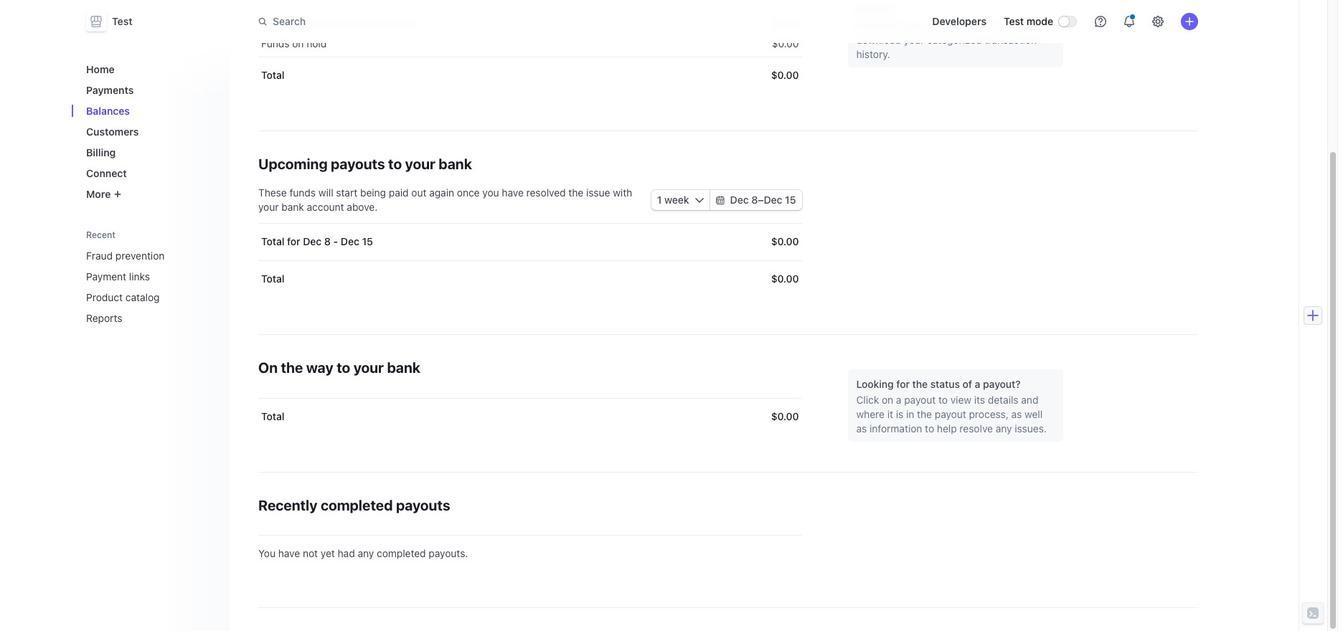 Task type: describe. For each thing, give the bounding box(es) containing it.
bank inside "these funds will start being paid out again once you have resolved the issue with your bank account above."
[[282, 201, 304, 213]]

on for on the way to your bank account
[[261, 17, 275, 29]]

pin to navigation image for prevention
[[205, 250, 217, 262]]

1 week button
[[652, 190, 710, 210]]

balances link
[[80, 99, 218, 123]]

will
[[319, 187, 334, 199]]

process,
[[969, 408, 1009, 421]]

information
[[870, 423, 923, 435]]

test mode
[[1004, 15, 1054, 27]]

fraud prevention link
[[80, 244, 198, 268]]

hold
[[307, 37, 327, 50]]

in
[[907, 408, 915, 421]]

you
[[483, 187, 499, 199]]

transaction
[[985, 34, 1037, 46]]

test button
[[86, 11, 147, 32]]

0 horizontal spatial any
[[358, 548, 374, 560]]

1 horizontal spatial account
[[376, 17, 414, 29]]

week
[[665, 194, 690, 206]]

1 vertical spatial payouts
[[396, 497, 450, 514]]

5 row from the top
[[258, 261, 802, 298]]

home link
[[80, 57, 218, 81]]

any inside looking for the status of a payout? click on a payout to view its details and where it is in the payout process, as well as information to help resolve any issues.
[[996, 423, 1013, 435]]

funds on hold
[[261, 37, 327, 50]]

looking
[[857, 378, 894, 391]]

product
[[86, 291, 123, 304]]

paid
[[389, 187, 409, 199]]

home
[[86, 63, 115, 75]]

0 horizontal spatial have
[[278, 548, 300, 560]]

above.
[[347, 201, 378, 213]]

payment links link
[[80, 265, 198, 289]]

categorized
[[928, 34, 982, 46]]

to inside grid
[[316, 17, 325, 29]]

well
[[1025, 408, 1043, 421]]

with
[[613, 187, 633, 199]]

on the way to your bank account
[[261, 17, 414, 29]]

on the way to your bank
[[258, 360, 421, 376]]

1
[[657, 194, 662, 206]]

reconcile
[[857, 19, 902, 32]]

connect link
[[80, 162, 218, 185]]

payout?
[[984, 378, 1021, 391]]

-
[[334, 235, 338, 248]]

links
[[129, 271, 150, 283]]

settings image
[[1153, 16, 1164, 27]]

clear history image
[[205, 230, 214, 239]]

0 vertical spatial payout
[[905, 394, 936, 406]]

mode
[[1027, 15, 1054, 27]]

stripe
[[928, 19, 955, 32]]

its
[[975, 394, 986, 406]]

6 row from the top
[[258, 398, 802, 436]]

customers link
[[80, 120, 218, 144]]

row containing on the way to your bank account
[[258, 8, 802, 37]]

where
[[857, 408, 885, 421]]

3 pin to navigation image from the top
[[205, 313, 217, 324]]

issues.
[[1015, 423, 1047, 435]]

fraud prevention
[[86, 250, 165, 262]]

balance
[[958, 19, 994, 32]]

Search text field
[[250, 8, 655, 35]]

core navigation links element
[[80, 57, 218, 206]]

row containing funds on hold
[[258, 31, 802, 57]]

payment links
[[86, 271, 150, 283]]

payments
[[86, 84, 134, 96]]

once
[[457, 187, 480, 199]]

the inside row
[[277, 17, 292, 29]]

these
[[258, 187, 287, 199]]

balance link
[[857, 1, 1055, 16]]

on inside looking for the status of a payout? click on a payout to view its details and where it is in the payout process, as well as information to help resolve any issues.
[[882, 394, 894, 406]]

balances
[[86, 105, 130, 117]]

you have not yet had any completed payouts.
[[258, 548, 468, 560]]

balance reconcile your stripe balance and download your categorized transaction history.
[[857, 2, 1037, 60]]

Search search field
[[250, 8, 655, 35]]

svg image
[[695, 196, 704, 205]]

being
[[360, 187, 386, 199]]

3 row from the top
[[258, 57, 802, 94]]

details
[[988, 394, 1019, 406]]

more button
[[80, 182, 218, 206]]

customers
[[86, 126, 139, 138]]

and inside looking for the status of a payout? click on a payout to view its details and where it is in the payout process, as well as information to help resolve any issues.
[[1022, 394, 1039, 406]]

1 total from the top
[[261, 69, 285, 81]]

developers link
[[927, 10, 993, 33]]

your inside "these funds will start being paid out again once you have resolved the issue with your bank account above."
[[258, 201, 279, 213]]

issue
[[586, 187, 610, 199]]

–
[[758, 194, 764, 206]]

not
[[303, 548, 318, 560]]

of
[[963, 378, 973, 391]]

1 horizontal spatial 8
[[752, 194, 758, 206]]

help
[[937, 423, 957, 435]]

is
[[896, 408, 904, 421]]

these funds will start being paid out again once you have resolved the issue with your bank account above.
[[258, 187, 633, 213]]

1 vertical spatial completed
[[377, 548, 426, 560]]

recent
[[86, 230, 116, 240]]

recently
[[258, 497, 318, 514]]

it
[[888, 408, 894, 421]]

0 horizontal spatial payouts
[[331, 156, 385, 172]]

total for dec 8 - dec 15
[[261, 235, 373, 248]]

billing link
[[80, 141, 218, 164]]

upcoming
[[258, 156, 328, 172]]

product catalog
[[86, 291, 160, 304]]

recently completed payouts
[[258, 497, 450, 514]]

catalog
[[126, 291, 160, 304]]

way for on the way to your bank
[[306, 360, 334, 376]]



Task type: locate. For each thing, give the bounding box(es) containing it.
1 pin to navigation image from the top
[[205, 250, 217, 262]]

1 vertical spatial 15
[[362, 235, 373, 248]]

0 vertical spatial payouts
[[331, 156, 385, 172]]

as left well on the right bottom of the page
[[1012, 408, 1022, 421]]

1 horizontal spatial 15
[[785, 194, 796, 206]]

0 horizontal spatial account
[[307, 201, 344, 213]]

connect
[[86, 167, 127, 179]]

4 total from the top
[[261, 411, 285, 423]]

1 vertical spatial any
[[358, 548, 374, 560]]

0 vertical spatial and
[[997, 19, 1014, 32]]

1 horizontal spatial test
[[1004, 15, 1024, 27]]

0 vertical spatial completed
[[321, 497, 393, 514]]

have inside "these funds will start being paid out again once you have resolved the issue with your bank account above."
[[502, 187, 524, 199]]

grid
[[258, 8, 802, 94], [258, 223, 802, 298]]

payout up help at the right of the page
[[935, 408, 967, 421]]

1 horizontal spatial as
[[1012, 408, 1022, 421]]

looking for the status of a payout? click on a payout to view its details and where it is in the payout process, as well as information to help resolve any issues.
[[857, 378, 1047, 435]]

2 row from the top
[[258, 31, 802, 57]]

to
[[316, 17, 325, 29], [388, 156, 402, 172], [337, 360, 351, 376], [939, 394, 948, 406], [925, 423, 935, 435]]

0 vertical spatial for
[[287, 235, 301, 248]]

grid containing total for
[[258, 223, 802, 298]]

status
[[931, 378, 960, 391]]

history.
[[857, 48, 891, 60]]

out
[[412, 187, 427, 199]]

completed
[[321, 497, 393, 514], [377, 548, 426, 560]]

test for test mode
[[1004, 15, 1024, 27]]

help image
[[1095, 16, 1107, 27]]

payouts up start
[[331, 156, 385, 172]]

total
[[261, 69, 285, 81], [261, 235, 285, 248], [261, 273, 285, 285], [261, 411, 285, 423]]

account inside "these funds will start being paid out again once you have resolved the issue with your bank account above."
[[307, 201, 344, 213]]

1 horizontal spatial any
[[996, 423, 1013, 435]]

click
[[857, 394, 880, 406]]

pin to navigation image
[[205, 292, 217, 303]]

2 vertical spatial pin to navigation image
[[205, 313, 217, 324]]

and inside balance reconcile your stripe balance and download your categorized transaction history.
[[997, 19, 1014, 32]]

payouts up payouts.
[[396, 497, 450, 514]]

fraud
[[86, 250, 113, 262]]

0 vertical spatial on
[[292, 37, 304, 50]]

1 vertical spatial grid
[[258, 223, 802, 298]]

row
[[258, 8, 802, 37], [258, 31, 802, 57], [258, 57, 802, 94], [258, 223, 802, 261], [258, 261, 802, 298], [258, 398, 802, 436]]

for
[[287, 235, 301, 248], [897, 378, 910, 391]]

1 horizontal spatial payouts
[[396, 497, 450, 514]]

on up it at right bottom
[[882, 394, 894, 406]]

any right had
[[358, 548, 374, 560]]

2 total from the top
[[261, 235, 285, 248]]

on
[[292, 37, 304, 50], [882, 394, 894, 406]]

0 vertical spatial pin to navigation image
[[205, 250, 217, 262]]

test up home
[[112, 15, 133, 27]]

0 horizontal spatial on
[[292, 37, 304, 50]]

funds
[[290, 187, 316, 199]]

1 vertical spatial have
[[278, 548, 300, 560]]

0 horizontal spatial a
[[897, 394, 902, 406]]

0 vertical spatial account
[[376, 17, 414, 29]]

1 vertical spatial on
[[258, 360, 278, 376]]

pin to navigation image down pin to navigation image
[[205, 313, 217, 324]]

1 vertical spatial pin to navigation image
[[205, 271, 217, 282]]

3 total from the top
[[261, 273, 285, 285]]

as
[[1012, 408, 1022, 421], [857, 423, 867, 435]]

0 vertical spatial on
[[261, 17, 275, 29]]

1 grid from the top
[[258, 8, 802, 94]]

1 horizontal spatial for
[[897, 378, 910, 391]]

pin to navigation image up pin to navigation image
[[205, 271, 217, 282]]

any down process, on the bottom
[[996, 423, 1013, 435]]

15 right -
[[362, 235, 373, 248]]

for right the looking
[[897, 378, 910, 391]]

your
[[328, 17, 348, 29], [904, 19, 925, 32], [904, 34, 925, 46], [405, 156, 436, 172], [258, 201, 279, 213], [354, 360, 384, 376]]

funds
[[261, 37, 290, 50]]

dec 8 – dec 15
[[730, 194, 796, 206]]

0 vertical spatial a
[[975, 378, 981, 391]]

again
[[429, 187, 454, 199]]

1 vertical spatial way
[[306, 360, 334, 376]]

for for dec
[[287, 235, 301, 248]]

1 horizontal spatial and
[[1022, 394, 1039, 406]]

payouts
[[331, 156, 385, 172], [396, 497, 450, 514]]

0 vertical spatial grid
[[258, 8, 802, 94]]

test
[[112, 15, 133, 27], [1004, 15, 1024, 27]]

on for on the way to your bank
[[258, 360, 278, 376]]

svg image
[[716, 196, 725, 205]]

billing
[[86, 146, 116, 159]]

a up is
[[897, 394, 902, 406]]

15
[[785, 194, 796, 206], [362, 235, 373, 248]]

for left -
[[287, 235, 301, 248]]

payout
[[905, 394, 936, 406], [935, 408, 967, 421]]

1 vertical spatial on
[[882, 394, 894, 406]]

0 vertical spatial 15
[[785, 194, 796, 206]]

row containing total for
[[258, 223, 802, 261]]

start
[[336, 187, 358, 199]]

test inside button
[[112, 15, 133, 27]]

2 pin to navigation image from the top
[[205, 271, 217, 282]]

for for the
[[897, 378, 910, 391]]

yet
[[321, 548, 335, 560]]

test up the transaction
[[1004, 15, 1024, 27]]

0 horizontal spatial test
[[112, 15, 133, 27]]

resolved
[[527, 187, 566, 199]]

view
[[951, 394, 972, 406]]

0 horizontal spatial and
[[997, 19, 1014, 32]]

reports link
[[80, 307, 198, 330]]

1 horizontal spatial on
[[882, 394, 894, 406]]

way for on the way to your bank account
[[295, 17, 313, 29]]

payments link
[[80, 78, 218, 102]]

1 vertical spatial and
[[1022, 394, 1039, 406]]

recent navigation links element
[[72, 223, 230, 330]]

1 vertical spatial a
[[897, 394, 902, 406]]

8 right svg icon
[[752, 194, 758, 206]]

more
[[86, 188, 111, 200]]

have left not
[[278, 548, 300, 560]]

1 horizontal spatial a
[[975, 378, 981, 391]]

1 vertical spatial for
[[897, 378, 910, 391]]

grid containing on the way to your bank account
[[258, 8, 802, 94]]

0 vertical spatial have
[[502, 187, 524, 199]]

completed left payouts.
[[377, 548, 426, 560]]

8
[[752, 194, 758, 206], [324, 235, 331, 248]]

4 row from the top
[[258, 223, 802, 261]]

bank
[[351, 17, 374, 29], [439, 156, 472, 172], [282, 201, 304, 213], [387, 360, 421, 376]]

way inside row
[[295, 17, 313, 29]]

1 vertical spatial as
[[857, 423, 867, 435]]

reports
[[86, 312, 122, 324]]

developers
[[933, 15, 987, 27]]

product catalog link
[[80, 286, 198, 309]]

resolve
[[960, 423, 993, 435]]

balance
[[857, 2, 894, 14]]

15 inside row
[[362, 235, 373, 248]]

pin to navigation image down clear history icon
[[205, 250, 217, 262]]

completed up you have not yet had any completed payouts.
[[321, 497, 393, 514]]

test for test
[[112, 15, 133, 27]]

the inside "these funds will start being paid out again once you have resolved the issue with your bank account above."
[[569, 187, 584, 199]]

0 horizontal spatial 15
[[362, 235, 373, 248]]

8 left -
[[324, 235, 331, 248]]

search
[[273, 15, 306, 27]]

0 horizontal spatial for
[[287, 235, 301, 248]]

as down where
[[857, 423, 867, 435]]

payment
[[86, 271, 126, 283]]

payout up the in
[[905, 394, 936, 406]]

payouts.
[[429, 548, 468, 560]]

1 week
[[657, 194, 690, 206]]

1 horizontal spatial have
[[502, 187, 524, 199]]

1 vertical spatial account
[[307, 201, 344, 213]]

and up the transaction
[[997, 19, 1014, 32]]

on
[[261, 17, 275, 29], [258, 360, 278, 376]]

pin to navigation image for links
[[205, 271, 217, 282]]

0 vertical spatial way
[[295, 17, 313, 29]]

1 test from the left
[[112, 15, 133, 27]]

0 vertical spatial as
[[1012, 408, 1022, 421]]

15 right '–'
[[785, 194, 796, 206]]

a right of
[[975, 378, 981, 391]]

you
[[258, 548, 276, 560]]

recent element
[[72, 244, 230, 330]]

on left hold in the top of the page
[[292, 37, 304, 50]]

0 horizontal spatial as
[[857, 423, 867, 435]]

on inside grid
[[292, 37, 304, 50]]

0 horizontal spatial 8
[[324, 235, 331, 248]]

account
[[376, 17, 414, 29], [307, 201, 344, 213]]

way
[[295, 17, 313, 29], [306, 360, 334, 376]]

1 vertical spatial 8
[[324, 235, 331, 248]]

upcoming payouts to your bank
[[258, 156, 472, 172]]

pin to navigation image
[[205, 250, 217, 262], [205, 271, 217, 282], [205, 313, 217, 324]]

0 vertical spatial any
[[996, 423, 1013, 435]]

1 row from the top
[[258, 8, 802, 37]]

and up well on the right bottom of the page
[[1022, 394, 1039, 406]]

had
[[338, 548, 355, 560]]

download
[[857, 34, 902, 46]]

on inside grid
[[261, 17, 275, 29]]

0 vertical spatial 8
[[752, 194, 758, 206]]

2 grid from the top
[[258, 223, 802, 298]]

for inside looking for the status of a payout? click on a payout to view its details and where it is in the payout process, as well as information to help resolve any issues.
[[897, 378, 910, 391]]

the
[[277, 17, 292, 29], [569, 187, 584, 199], [281, 360, 303, 376], [913, 378, 928, 391], [918, 408, 932, 421]]

any
[[996, 423, 1013, 435], [358, 548, 374, 560]]

prevention
[[115, 250, 165, 262]]

2 test from the left
[[1004, 15, 1024, 27]]

have right you
[[502, 187, 524, 199]]

1 vertical spatial payout
[[935, 408, 967, 421]]

$0.00
[[772, 17, 799, 29], [772, 37, 799, 50], [771, 69, 799, 81], [771, 235, 799, 248], [771, 273, 799, 285], [771, 411, 799, 423]]

notifications image
[[1124, 16, 1136, 27]]



Task type: vqa. For each thing, say whether or not it's contained in the screenshot.
search field
no



